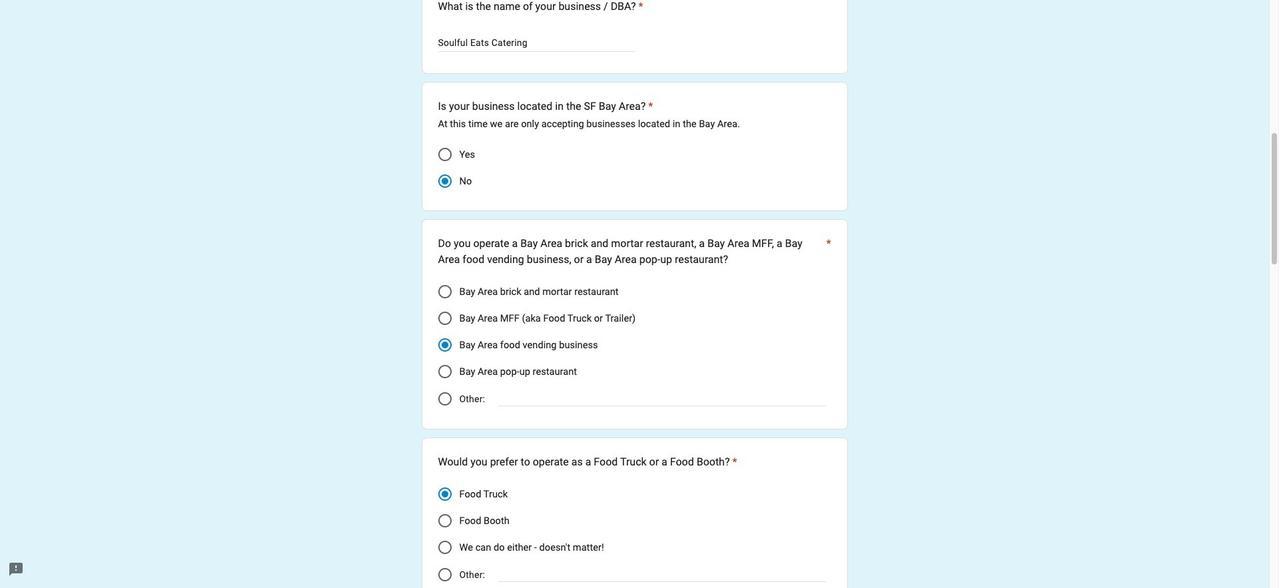 Task type: describe. For each thing, give the bounding box(es) containing it.
3 heading from the top
[[438, 236, 831, 268]]

Bay Area MFF (aka Food Truck or Trailer) radio
[[438, 312, 451, 325]]

required question element for first heading from the bottom of the page
[[730, 455, 737, 471]]

we can do either - doesn't matter! image
[[438, 541, 451, 555]]

Food Booth radio
[[438, 515, 451, 528]]

4 heading from the top
[[438, 455, 737, 471]]

1 heading from the top
[[438, 0, 643, 15]]

Yes radio
[[438, 148, 451, 161]]

bay area food vending business image
[[441, 342, 448, 349]]

Bay Area pop-up restaurant radio
[[438, 365, 451, 379]]



Task type: locate. For each thing, give the bounding box(es) containing it.
bay area pop-up restaurant image
[[438, 365, 451, 379]]

None text field
[[438, 35, 635, 51]]

bay area mff (aka food truck or trailer) image
[[438, 312, 451, 325]]

No radio
[[438, 175, 451, 188]]

food truck image
[[441, 491, 448, 498]]

report a problem to google image
[[8, 562, 24, 578]]

required question element
[[636, 0, 643, 15], [646, 99, 653, 115], [824, 236, 831, 268], [730, 455, 737, 471]]

We can do either - doesn't matter! radio
[[438, 541, 451, 555]]

None radio
[[438, 569, 451, 582]]

food booth image
[[438, 515, 451, 528]]

required question element for 2nd heading from the bottom of the page
[[824, 236, 831, 268]]

bay area brick and mortar restaurant image
[[438, 285, 451, 299]]

Bay Area brick and mortar restaurant radio
[[438, 285, 451, 299]]

2 heading from the top
[[438, 99, 740, 115]]

None radio
[[438, 393, 451, 406]]

Food Truck radio
[[438, 488, 451, 501]]

heading
[[438, 0, 643, 15], [438, 99, 740, 115], [438, 236, 831, 268], [438, 455, 737, 471]]

no image
[[441, 178, 448, 185]]

required question element for 1st heading from the top
[[636, 0, 643, 15]]

Bay Area food vending business radio
[[438, 339, 451, 352]]

yes image
[[438, 148, 451, 161]]

required question element for third heading from the bottom
[[646, 99, 653, 115]]



Task type: vqa. For each thing, say whether or not it's contained in the screenshot.
3rd heading from the bottom of the page Required Question "element"
yes



